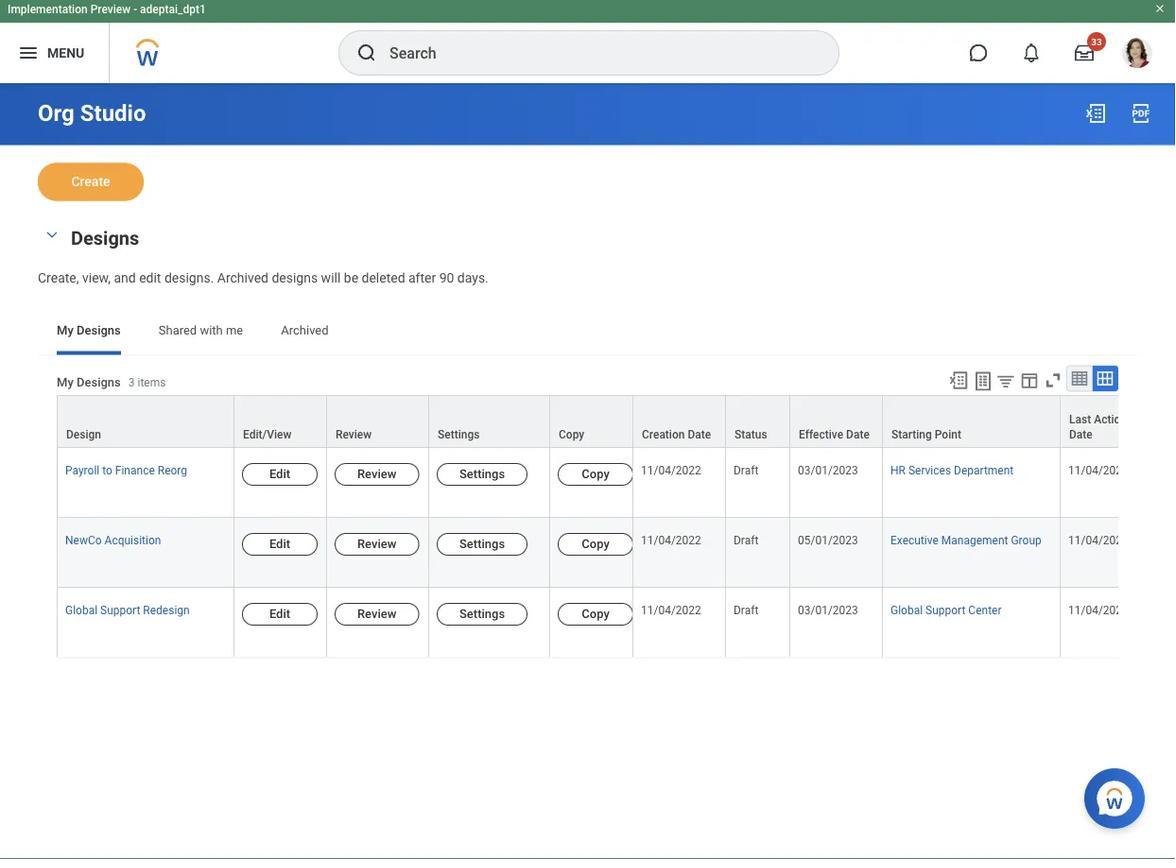 Task type: locate. For each thing, give the bounding box(es) containing it.
menu button
[[0, 26, 109, 87]]

1 vertical spatial my
[[57, 379, 74, 393]]

toolbar
[[940, 369, 1119, 399]]

executive
[[891, 538, 939, 551]]

review
[[336, 432, 372, 445], [358, 470, 397, 484], [358, 540, 397, 554], [358, 610, 397, 625]]

global down executive
[[891, 608, 923, 621]]

2 vertical spatial designs
[[77, 379, 121, 393]]

date right creation
[[688, 432, 712, 445]]

shared
[[159, 327, 197, 341]]

0 vertical spatial edit button
[[242, 467, 318, 489]]

3 review button from the top
[[335, 607, 419, 630]]

create, view, and edit designs. archived designs will be deleted after 90 days.
[[38, 274, 489, 289]]

designs.
[[164, 274, 214, 289]]

copy button for global support center
[[558, 607, 634, 630]]

3 date from the left
[[1070, 432, 1093, 445]]

1 vertical spatial designs
[[77, 327, 121, 341]]

2 edit from the top
[[269, 540, 291, 554]]

settings button for payroll to finance reorg
[[437, 467, 528, 489]]

1 copy button from the top
[[558, 467, 634, 489]]

review for review button related to payroll to finance reorg
[[358, 470, 397, 484]]

3 edit from the top
[[269, 610, 291, 625]]

date down last on the right top of page
[[1070, 432, 1093, 445]]

03/01/2023 down effective date
[[798, 468, 859, 481]]

group
[[1012, 538, 1042, 551]]

menu banner
[[0, 0, 1176, 87]]

review column header
[[327, 399, 429, 452]]

settings button
[[437, 467, 528, 489], [437, 537, 528, 559], [437, 607, 528, 630]]

1 draft from the top
[[734, 468, 759, 481]]

review button
[[327, 400, 429, 451]]

03/01/2023
[[798, 468, 859, 481], [798, 608, 859, 621]]

03/01/2023 for global support center
[[798, 608, 859, 621]]

1 support from the left
[[100, 608, 140, 621]]

1 vertical spatial review button
[[335, 537, 419, 559]]

my designs
[[57, 327, 121, 341]]

support left center
[[926, 608, 966, 621]]

2 horizontal spatial date
[[1070, 432, 1093, 445]]

deleted
[[362, 274, 405, 289]]

05/01/2023
[[798, 538, 859, 551]]

designs left the 3
[[77, 379, 121, 393]]

review for review button related to global support redesign
[[358, 610, 397, 625]]

2 vertical spatial review button
[[335, 607, 419, 630]]

0 vertical spatial my
[[57, 327, 74, 341]]

1 edit button from the top
[[242, 467, 318, 489]]

notifications large image
[[1023, 47, 1041, 66]]

03/01/2023 down 05/01/2023
[[798, 608, 859, 621]]

studio
[[80, 104, 146, 131]]

edit
[[269, 470, 291, 484], [269, 540, 291, 554], [269, 610, 291, 625]]

1 horizontal spatial date
[[847, 432, 870, 445]]

1 row from the top
[[57, 399, 1176, 452]]

design
[[66, 432, 101, 445]]

copy button
[[558, 467, 634, 489], [558, 537, 634, 559], [558, 607, 634, 630]]

0 horizontal spatial support
[[100, 608, 140, 621]]

expand table image
[[1096, 373, 1115, 392]]

3 settings button from the top
[[437, 607, 528, 630]]

newco acquisition
[[65, 538, 161, 551]]

global
[[65, 608, 98, 621], [891, 608, 923, 621]]

services
[[909, 468, 952, 481]]

designs inside tab list
[[77, 327, 121, 341]]

2 vertical spatial draft
[[734, 608, 759, 621]]

copy button for hr services department
[[558, 467, 634, 489]]

with
[[200, 327, 223, 341]]

2 vertical spatial settings button
[[437, 607, 528, 630]]

date inside last action date
[[1070, 432, 1093, 445]]

1 edit from the top
[[269, 470, 291, 484]]

my up design on the left bottom of the page
[[57, 379, 74, 393]]

1 global from the left
[[65, 608, 98, 621]]

creation date button
[[634, 400, 726, 451]]

1 vertical spatial draft
[[734, 538, 759, 551]]

fullscreen image
[[1043, 374, 1064, 395]]

2 vertical spatial edit button
[[242, 607, 318, 630]]

1 horizontal spatial global
[[891, 608, 923, 621]]

1 vertical spatial settings button
[[437, 537, 528, 559]]

copy inside popup button
[[559, 432, 585, 445]]

executive management group link
[[891, 534, 1042, 551]]

chevron down image
[[41, 232, 63, 245]]

draft for hr services department
[[734, 468, 759, 481]]

2 vertical spatial edit
[[269, 610, 291, 625]]

0 vertical spatial draft
[[734, 468, 759, 481]]

search image
[[356, 45, 378, 68]]

archived left "designs"
[[217, 274, 269, 289]]

my for my designs 3 items
[[57, 379, 74, 393]]

0 vertical spatial review button
[[335, 467, 419, 489]]

0 horizontal spatial global
[[65, 608, 98, 621]]

my down create,
[[57, 327, 74, 341]]

edit button for payroll to finance reorg
[[242, 467, 318, 489]]

11/04/2022
[[641, 468, 702, 481], [1069, 468, 1129, 481], [641, 538, 702, 551], [1069, 538, 1129, 551], [641, 608, 702, 621], [1069, 608, 1129, 621]]

tab list
[[38, 313, 1138, 359]]

2 date from the left
[[847, 432, 870, 445]]

effective
[[799, 432, 844, 445]]

designs
[[71, 231, 139, 254], [77, 327, 121, 341], [77, 379, 121, 393]]

1 vertical spatial edit
[[269, 540, 291, 554]]

global support center
[[891, 608, 1002, 621]]

hr services department link
[[891, 464, 1014, 481]]

global inside global support center link
[[891, 608, 923, 621]]

2 draft from the top
[[734, 538, 759, 551]]

edit for global support redesign
[[269, 610, 291, 625]]

3
[[128, 380, 135, 393]]

tab list inside the org studio main content
[[38, 313, 1138, 359]]

design column header
[[57, 399, 235, 452]]

0 horizontal spatial date
[[688, 432, 712, 445]]

creation
[[642, 432, 685, 445]]

date inside popup button
[[688, 432, 712, 445]]

2 settings button from the top
[[437, 537, 528, 559]]

4 row from the top
[[57, 592, 1176, 662]]

export to worksheets image
[[972, 374, 995, 397]]

designs group
[[38, 227, 1138, 291]]

payroll
[[65, 468, 100, 481]]

0 vertical spatial archived
[[217, 274, 269, 289]]

review inside popup button
[[336, 432, 372, 445]]

last action date
[[1070, 417, 1128, 445]]

global inside global support redesign link
[[65, 608, 98, 621]]

2 03/01/2023 from the top
[[798, 608, 859, 621]]

menu
[[47, 49, 84, 64]]

global support center link
[[891, 604, 1002, 621]]

global down newco
[[65, 608, 98, 621]]

0 horizontal spatial archived
[[217, 274, 269, 289]]

0 vertical spatial settings button
[[437, 467, 528, 489]]

0 vertical spatial edit
[[269, 470, 291, 484]]

items
[[138, 380, 166, 393]]

tab list containing my designs
[[38, 313, 1138, 359]]

date for effective date
[[847, 432, 870, 445]]

and
[[114, 274, 136, 289]]

designs for my designs
[[77, 327, 121, 341]]

3 row from the top
[[57, 522, 1176, 592]]

03/01/2023 for hr services department
[[798, 468, 859, 481]]

1 03/01/2023 from the top
[[798, 468, 859, 481]]

status
[[735, 432, 768, 445]]

copy for 2nd copy button from the bottom
[[582, 540, 610, 554]]

management
[[942, 538, 1009, 551]]

last action date button
[[1061, 400, 1153, 451]]

my
[[57, 327, 74, 341], [57, 379, 74, 393]]

2 support from the left
[[926, 608, 966, 621]]

org studio
[[38, 104, 146, 131]]

after
[[409, 274, 436, 289]]

2 vertical spatial copy button
[[558, 607, 634, 630]]

designs up view,
[[71, 231, 139, 254]]

my inside tab list
[[57, 327, 74, 341]]

1 vertical spatial edit button
[[242, 537, 318, 559]]

copy
[[559, 432, 585, 445], [582, 470, 610, 484], [582, 540, 610, 554], [582, 610, 610, 625]]

edit/view
[[243, 432, 292, 445]]

effective date button
[[791, 400, 883, 451]]

effective date
[[799, 432, 870, 445]]

edit button for global support redesign
[[242, 607, 318, 630]]

draft for global support center
[[734, 608, 759, 621]]

1 horizontal spatial archived
[[281, 327, 329, 341]]

archived
[[217, 274, 269, 289], [281, 327, 329, 341]]

designs down view,
[[77, 327, 121, 341]]

days.
[[458, 274, 489, 289]]

1 vertical spatial copy button
[[558, 537, 634, 559]]

3 edit button from the top
[[242, 607, 318, 630]]

hr services department
[[891, 468, 1014, 481]]

2 my from the top
[[57, 379, 74, 393]]

edit button
[[242, 467, 318, 489], [242, 537, 318, 559], [242, 607, 318, 630]]

copy for copy button associated with hr services department
[[582, 470, 610, 484]]

date
[[688, 432, 712, 445], [847, 432, 870, 445], [1070, 432, 1093, 445]]

implementation preview -   adeptai_dpt1
[[8, 7, 206, 20]]

1 my from the top
[[57, 327, 74, 341]]

settings inside popup button
[[438, 432, 480, 445]]

shared with me
[[159, 327, 243, 341]]

2 global from the left
[[891, 608, 923, 621]]

1 date from the left
[[688, 432, 712, 445]]

department
[[955, 468, 1014, 481]]

profile logan mcneil image
[[1123, 42, 1153, 76]]

preview
[[91, 7, 131, 20]]

create
[[71, 178, 110, 193]]

view,
[[82, 274, 111, 289]]

0 vertical spatial copy button
[[558, 467, 634, 489]]

support
[[100, 608, 140, 621], [926, 608, 966, 621]]

2 review button from the top
[[335, 537, 419, 559]]

edit/view column header
[[235, 399, 327, 452]]

settings
[[438, 432, 480, 445], [460, 470, 505, 484], [460, 540, 505, 554], [460, 610, 505, 625]]

copy button
[[551, 400, 633, 451]]

0 vertical spatial designs
[[71, 231, 139, 254]]

will
[[321, 274, 341, 289]]

-
[[134, 7, 137, 20]]

1 horizontal spatial support
[[926, 608, 966, 621]]

global for global support center
[[891, 608, 923, 621]]

date right effective
[[847, 432, 870, 445]]

archived down "designs"
[[281, 327, 329, 341]]

1 vertical spatial 03/01/2023
[[798, 608, 859, 621]]

3 copy button from the top
[[558, 607, 634, 630]]

create,
[[38, 274, 79, 289]]

reorg
[[158, 468, 187, 481]]

0 vertical spatial 03/01/2023
[[798, 468, 859, 481]]

payroll to finance reorg
[[65, 468, 187, 481]]

1 settings button from the top
[[437, 467, 528, 489]]

global support redesign
[[65, 608, 190, 621]]

starting point
[[892, 432, 962, 445]]

support left redesign
[[100, 608, 140, 621]]

draft
[[734, 468, 759, 481], [734, 538, 759, 551], [734, 608, 759, 621]]

1 review button from the top
[[335, 467, 419, 489]]

1 vertical spatial archived
[[281, 327, 329, 341]]

export to excel image
[[949, 374, 970, 395]]

3 draft from the top
[[734, 608, 759, 621]]

row
[[57, 399, 1176, 452], [57, 452, 1176, 522], [57, 522, 1176, 592], [57, 592, 1176, 662]]



Task type: vqa. For each thing, say whether or not it's contained in the screenshot.
first Copy button from the bottom
yes



Task type: describe. For each thing, give the bounding box(es) containing it.
starting
[[892, 432, 932, 445]]

settings column header
[[429, 399, 551, 452]]

global for global support redesign
[[65, 608, 98, 621]]

org studio main content
[[0, 87, 1176, 731]]

finance
[[115, 468, 155, 481]]

creation date column header
[[634, 399, 726, 452]]

copy column header
[[551, 399, 634, 452]]

edit for payroll to finance reorg
[[269, 470, 291, 484]]

designs for my designs 3 items
[[77, 379, 121, 393]]

support for redesign
[[100, 608, 140, 621]]

justify image
[[17, 45, 40, 68]]

to
[[102, 468, 112, 481]]

review for review popup button
[[336, 432, 372, 445]]

action
[[1095, 417, 1128, 430]]

archived inside tab list
[[281, 327, 329, 341]]

implementation
[[8, 7, 88, 20]]

copy for copy button related to global support center
[[582, 610, 610, 625]]

inbox large image
[[1076, 47, 1094, 66]]

be
[[344, 274, 359, 289]]

2 edit button from the top
[[242, 537, 318, 559]]

me
[[226, 327, 243, 341]]

view printable version (pdf) image
[[1130, 106, 1153, 129]]

designs button
[[71, 231, 139, 254]]

hr
[[891, 468, 906, 481]]

acquisition
[[105, 538, 161, 551]]

copy for copy popup button
[[559, 432, 585, 445]]

payroll to finance reorg link
[[65, 464, 187, 481]]

click to view/edit grid preferences image
[[1020, 374, 1041, 395]]

newco acquisition link
[[65, 534, 161, 551]]

export to excel image
[[1085, 106, 1108, 129]]

review for second review button from the top of the the org studio main content
[[358, 540, 397, 554]]

my for my designs
[[57, 327, 74, 341]]

2 copy button from the top
[[558, 537, 634, 559]]

2 row from the top
[[57, 452, 1176, 522]]

point
[[935, 432, 962, 445]]

edit
[[139, 274, 161, 289]]

design button
[[58, 400, 234, 451]]

status column header
[[726, 399, 791, 452]]

create button
[[38, 167, 144, 205]]

support for center
[[926, 608, 966, 621]]

creation date
[[642, 432, 712, 445]]

select to filter grid data image
[[996, 375, 1017, 395]]

starting point column header
[[884, 399, 1061, 452]]

33 button
[[1064, 36, 1107, 78]]

starting point button
[[884, 400, 1060, 451]]

settings button for global support redesign
[[437, 607, 528, 630]]

row containing last action date
[[57, 399, 1176, 452]]

effective date column header
[[791, 399, 884, 452]]

redesign
[[143, 608, 190, 621]]

last
[[1070, 417, 1092, 430]]

adeptai_dpt1
[[140, 7, 206, 20]]

archived inside designs group
[[217, 274, 269, 289]]

org
[[38, 104, 75, 131]]

global support redesign link
[[65, 604, 190, 621]]

edit/view button
[[235, 400, 326, 451]]

review button for global support redesign
[[335, 607, 419, 630]]

settings button
[[429, 400, 550, 451]]

designs inside group
[[71, 231, 139, 254]]

review button for payroll to finance reorg
[[335, 467, 419, 489]]

close environment banner image
[[1155, 7, 1166, 18]]

90
[[440, 274, 454, 289]]

date for creation date
[[688, 432, 712, 445]]

center
[[969, 608, 1002, 621]]

Search Workday  search field
[[390, 36, 800, 78]]

toolbar inside the org studio main content
[[940, 369, 1119, 399]]

status button
[[726, 400, 790, 451]]

33
[[1092, 40, 1103, 51]]

executive management group
[[891, 538, 1042, 551]]

my designs 3 items
[[57, 379, 166, 393]]

newco
[[65, 538, 102, 551]]

designs
[[272, 274, 318, 289]]

table image
[[1071, 373, 1090, 392]]



